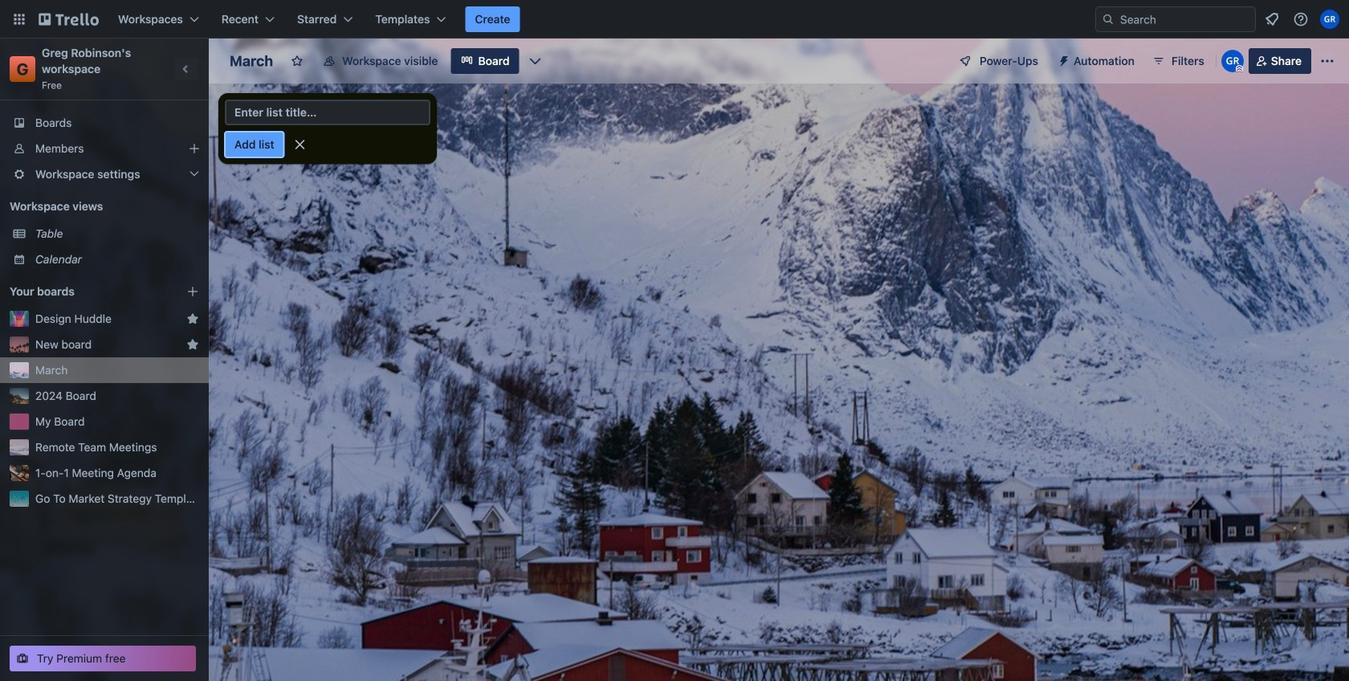 Task type: vqa. For each thing, say whether or not it's contained in the screenshot.
starred icon to the bottom
yes



Task type: describe. For each thing, give the bounding box(es) containing it.
back to home image
[[39, 6, 99, 32]]

open information menu image
[[1293, 11, 1310, 27]]

Search field
[[1096, 6, 1256, 32]]

workspace navigation collapse icon image
[[175, 58, 198, 80]]

customize views image
[[527, 53, 544, 69]]

this member is an admin of this board. image
[[1236, 65, 1243, 72]]

greg robinson (gregrobinson96) image
[[1222, 50, 1244, 72]]

2 starred icon image from the top
[[186, 338, 199, 351]]



Task type: locate. For each thing, give the bounding box(es) containing it.
your boards with 8 items element
[[10, 282, 162, 301]]

Enter list title… text field
[[225, 100, 431, 125]]

1 vertical spatial starred icon image
[[186, 338, 199, 351]]

sm image
[[1052, 48, 1074, 71]]

greg robinson (gregrobinson96) image
[[1321, 10, 1340, 29]]

primary element
[[0, 0, 1350, 39]]

0 vertical spatial starred icon image
[[186, 313, 199, 325]]

0 notifications image
[[1263, 10, 1282, 29]]

add board image
[[186, 285, 199, 298]]

1 starred icon image from the top
[[186, 313, 199, 325]]

cancel list editing image
[[292, 137, 308, 153]]

show menu image
[[1320, 53, 1336, 69]]

star or unstar board image
[[291, 55, 304, 67]]

Board name text field
[[222, 48, 281, 74]]

search image
[[1102, 13, 1115, 26]]

starred icon image
[[186, 313, 199, 325], [186, 338, 199, 351]]



